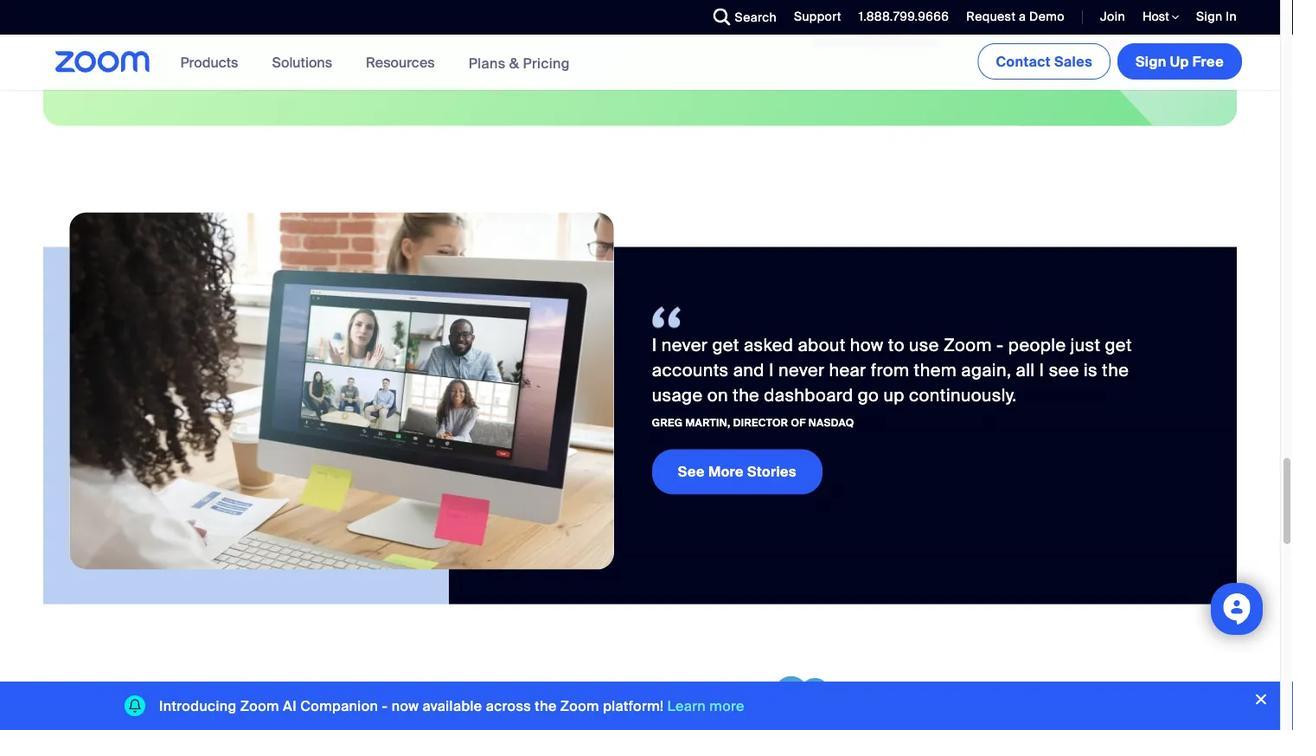 Task type: describe. For each thing, give the bounding box(es) containing it.
just
[[1071, 334, 1101, 356]]

across
[[486, 697, 532, 715]]

again,
[[962, 359, 1012, 381]]

contact
[[997, 52, 1052, 71]]

resources
[[366, 53, 435, 71]]

is
[[1084, 359, 1098, 381]]

1 horizontal spatial zoom
[[561, 697, 600, 715]]

0 horizontal spatial zoom
[[240, 697, 279, 715]]

see more stories link
[[652, 450, 823, 495]]

stories
[[748, 463, 797, 481]]

use
[[910, 334, 940, 356]]

people
[[1009, 334, 1067, 356]]

how
[[851, 334, 884, 356]]

a
[[1020, 9, 1027, 25]]

2 horizontal spatial i
[[1040, 359, 1045, 381]]

free
[[1193, 52, 1225, 71]]

product information navigation
[[168, 35, 583, 91]]

solutions
[[272, 53, 332, 71]]

request
[[967, 9, 1016, 25]]

them
[[915, 359, 957, 381]]

dashboard
[[765, 385, 854, 407]]

now
[[392, 697, 419, 715]]

more
[[710, 697, 745, 715]]

search
[[735, 9, 777, 25]]

and
[[734, 359, 765, 381]]

search button
[[701, 0, 782, 35]]

1 vertical spatial -
[[382, 697, 388, 715]]

about
[[798, 334, 846, 356]]

host button
[[1143, 9, 1180, 25]]

zoom inside i never get asked about how to use zoom - people just get accounts and i never hear from them again, all i see is the usage on the dashboard go up continuously.
[[944, 334, 993, 356]]

1 get from the left
[[713, 334, 740, 356]]

demo
[[1030, 9, 1065, 25]]

request a demo
[[967, 9, 1065, 25]]

on
[[708, 385, 729, 407]]

&
[[510, 54, 520, 72]]

usage
[[652, 385, 703, 407]]

in
[[1227, 9, 1238, 25]]

support
[[795, 9, 842, 25]]

see
[[1050, 359, 1080, 381]]

i never get asked about how to use zoom - people just get accounts and i never hear from them again, all i see is the usage on the dashboard go up continuously.
[[652, 334, 1133, 407]]

1.888.799.9666
[[859, 9, 950, 25]]

see more stories
[[678, 463, 797, 481]]

plans
[[469, 54, 506, 72]]

see
[[678, 463, 705, 481]]

accounts
[[652, 359, 729, 381]]

more
[[709, 463, 744, 481]]

sign for sign up free
[[1136, 52, 1167, 71]]

pricing
[[523, 54, 570, 72]]

sales
[[1055, 52, 1093, 71]]

continuously.
[[910, 385, 1018, 407]]

zoom logo image
[[55, 51, 150, 73]]

learn more link
[[668, 697, 745, 715]]



Task type: locate. For each thing, give the bounding box(es) containing it.
up
[[884, 385, 905, 407]]

i
[[652, 334, 658, 356], [769, 359, 775, 381], [1040, 359, 1045, 381]]

zoom left platform!
[[561, 697, 600, 715]]

1 horizontal spatial sign
[[1197, 9, 1223, 25]]

0 horizontal spatial the
[[535, 697, 557, 715]]

hear
[[830, 359, 867, 381]]

companion
[[300, 697, 378, 715]]

get up and
[[713, 334, 740, 356]]

the
[[1103, 359, 1130, 381], [733, 385, 760, 407], [535, 697, 557, 715]]

1 horizontal spatial never
[[779, 359, 825, 381]]

sign left in
[[1197, 9, 1223, 25]]

host
[[1143, 9, 1173, 25]]

meetings navigation
[[975, 35, 1246, 83]]

never
[[662, 334, 708, 356], [779, 359, 825, 381]]

2 horizontal spatial the
[[1103, 359, 1130, 381]]

of
[[791, 416, 806, 430]]

up
[[1171, 52, 1190, 71]]

0 vertical spatial sign
[[1197, 9, 1223, 25]]

greg martin, director of nasdaq
[[652, 416, 855, 430]]

1 vertical spatial the
[[733, 385, 760, 407]]

banner
[[35, 35, 1246, 91]]

0 vertical spatial -
[[997, 334, 1005, 356]]

products button
[[181, 35, 246, 90]]

never up dashboard
[[779, 359, 825, 381]]

contact sales
[[997, 52, 1093, 71]]

from
[[871, 359, 910, 381]]

support link
[[782, 0, 846, 35], [795, 9, 842, 25]]

0 horizontal spatial never
[[662, 334, 708, 356]]

platform!
[[603, 697, 664, 715]]

1 horizontal spatial get
[[1106, 334, 1133, 356]]

zoom left 'ai'
[[240, 697, 279, 715]]

banner containing contact sales
[[35, 35, 1246, 91]]

2 get from the left
[[1106, 334, 1133, 356]]

i right "all"
[[1040, 359, 1045, 381]]

all
[[1017, 359, 1036, 381]]

the right across
[[535, 697, 557, 715]]

sign in
[[1197, 9, 1238, 25]]

martin,
[[686, 416, 731, 430]]

never up accounts
[[662, 334, 708, 356]]

nasdaq
[[809, 416, 855, 430]]

zoom up again,
[[944, 334, 993, 356]]

1 vertical spatial never
[[779, 359, 825, 381]]

- inside i never get asked about how to use zoom - people just get accounts and i never hear from them again, all i see is the usage on the dashboard go up continuously.
[[997, 334, 1005, 356]]

products
[[181, 53, 238, 71]]

solutions button
[[272, 35, 340, 90]]

0 horizontal spatial -
[[382, 697, 388, 715]]

join link
[[1088, 0, 1130, 35], [1101, 9, 1126, 25]]

the down and
[[733, 385, 760, 407]]

join link up meetings navigation
[[1101, 9, 1126, 25]]

join link left host
[[1088, 0, 1130, 35]]

sign up free button
[[1118, 43, 1243, 80]]

greg
[[652, 416, 683, 430]]

sign inside button
[[1136, 52, 1167, 71]]

1 vertical spatial sign
[[1136, 52, 1167, 71]]

the right is on the right of the page
[[1103, 359, 1130, 381]]

contact sales link
[[978, 43, 1111, 80]]

0 vertical spatial the
[[1103, 359, 1130, 381]]

-
[[997, 334, 1005, 356], [382, 697, 388, 715]]

i up accounts
[[652, 334, 658, 356]]

i right and
[[769, 359, 775, 381]]

join
[[1101, 9, 1126, 25]]

get right the just
[[1106, 334, 1133, 356]]

resources button
[[366, 35, 443, 90]]

0 horizontal spatial sign
[[1136, 52, 1167, 71]]

plans & pricing
[[469, 54, 570, 72]]

sign up free
[[1136, 52, 1225, 71]]

director
[[734, 416, 789, 430]]

1.888.799.9666 button
[[846, 0, 954, 35], [859, 9, 950, 25]]

ai
[[283, 697, 297, 715]]

available
[[423, 697, 483, 715]]

0 horizontal spatial get
[[713, 334, 740, 356]]

asked
[[744, 334, 794, 356]]

get
[[713, 334, 740, 356], [1106, 334, 1133, 356]]

to
[[889, 334, 905, 356]]

- up again,
[[997, 334, 1005, 356]]

go
[[858, 385, 880, 407]]

2 horizontal spatial zoom
[[944, 334, 993, 356]]

sign in link
[[1184, 0, 1246, 35], [1197, 9, 1238, 25]]

1 horizontal spatial -
[[997, 334, 1005, 356]]

sign left up
[[1136, 52, 1167, 71]]

zoom virtual meeting software image
[[69, 213, 615, 570]]

1 horizontal spatial the
[[733, 385, 760, 407]]

introducing zoom ai companion - now available across the zoom platform! learn more
[[159, 697, 745, 715]]

2 vertical spatial the
[[535, 697, 557, 715]]

sign for sign in
[[1197, 9, 1223, 25]]

sign
[[1197, 9, 1223, 25], [1136, 52, 1167, 71]]

0 vertical spatial never
[[662, 334, 708, 356]]

1 horizontal spatial i
[[769, 359, 775, 381]]

introducing
[[159, 697, 237, 715]]

zoom
[[944, 334, 993, 356], [240, 697, 279, 715], [561, 697, 600, 715]]

0 horizontal spatial i
[[652, 334, 658, 356]]

- left now
[[382, 697, 388, 715]]

learn
[[668, 697, 706, 715]]

request a demo link
[[954, 0, 1070, 35], [967, 9, 1065, 25]]

plans & pricing link
[[469, 54, 570, 72], [469, 54, 570, 72]]



Task type: vqa. For each thing, say whether or not it's contained in the screenshot.
-
yes



